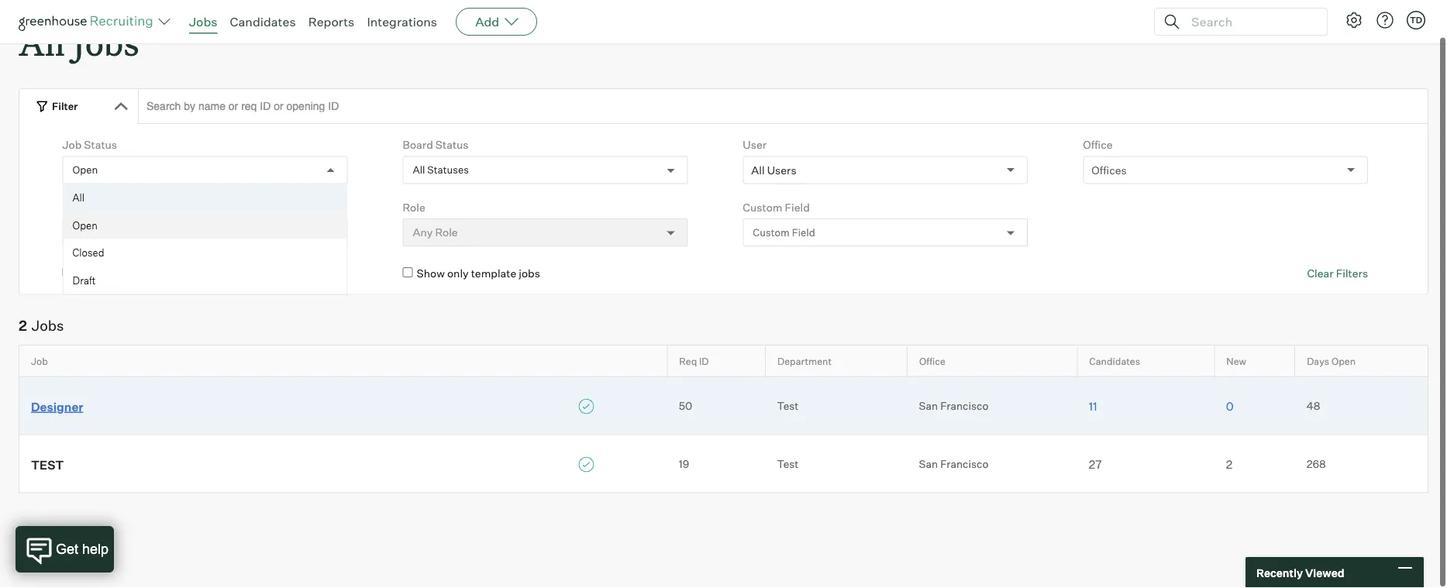 Task type: vqa. For each thing, say whether or not it's contained in the screenshot.
Req ID
yes



Task type: locate. For each thing, give the bounding box(es) containing it.
1 test from the top
[[777, 401, 799, 414]]

job
[[62, 139, 82, 153], [31, 356, 48, 368]]

2 san francisco from the top
[[919, 459, 989, 472]]

test
[[777, 401, 799, 414], [777, 459, 799, 472]]

test for designer
[[777, 401, 799, 414]]

1 status from the left
[[84, 139, 117, 153]]

show right show only template jobs option
[[417, 268, 445, 282]]

status
[[84, 139, 117, 153], [436, 139, 469, 153]]

configure image
[[1345, 11, 1364, 29]]

0 vertical spatial department
[[62, 202, 124, 215]]

Show only jobs I'm following checkbox
[[62, 269, 73, 279]]

custom field
[[743, 202, 810, 215], [753, 228, 815, 240]]

48
[[1307, 401, 1321, 414]]

1 horizontal spatial jobs
[[73, 21, 139, 66]]

all left users
[[752, 165, 765, 178]]

san
[[919, 401, 938, 414], [919, 459, 938, 472]]

2 francisco from the top
[[941, 459, 989, 472]]

clear filters
[[1308, 268, 1369, 282]]

custom field down all users
[[743, 202, 810, 215]]

19
[[679, 459, 690, 472]]

only for jobs
[[107, 268, 129, 282]]

0 vertical spatial office
[[1083, 139, 1113, 153]]

all for all users
[[752, 165, 765, 178]]

only left template
[[447, 268, 469, 282]]

0 horizontal spatial 2
[[19, 318, 27, 336]]

francisco for test
[[941, 459, 989, 472]]

status for job status
[[84, 139, 117, 153]]

2 san from the top
[[919, 459, 938, 472]]

268
[[1307, 459, 1327, 472]]

role
[[403, 202, 425, 215]]

jobs link
[[189, 14, 218, 29]]

1 horizontal spatial 2
[[1227, 459, 1233, 473]]

job down filter
[[62, 139, 82, 153]]

1 horizontal spatial status
[[436, 139, 469, 153]]

integrations
[[367, 14, 437, 29]]

0 link
[[1215, 399, 1295, 415]]

show only jobs i'm following
[[76, 268, 218, 282]]

1 san francisco from the top
[[919, 401, 989, 414]]

1 vertical spatial san francisco
[[919, 459, 989, 472]]

1 only from the left
[[107, 268, 129, 282]]

11 link
[[1078, 399, 1215, 415]]

td
[[1410, 15, 1423, 25]]

2 jobs from the left
[[519, 268, 540, 282]]

job for job
[[31, 356, 48, 368]]

0 horizontal spatial department
[[62, 202, 124, 215]]

0 vertical spatial open
[[73, 165, 98, 178]]

board
[[403, 139, 433, 153]]

all up filter
[[19, 21, 65, 66]]

jobs
[[189, 14, 218, 29], [73, 21, 139, 66], [32, 318, 64, 336]]

0 horizontal spatial jobs
[[131, 268, 152, 282]]

jobs down show only jobs i'm following checkbox
[[32, 318, 64, 336]]

1 horizontal spatial job
[[62, 139, 82, 153]]

0 horizontal spatial job
[[31, 356, 48, 368]]

template
[[471, 268, 517, 282]]

1 francisco from the top
[[941, 401, 989, 414]]

clear filters link
[[1308, 267, 1369, 282]]

2 status from the left
[[436, 139, 469, 153]]

2
[[19, 318, 27, 336], [1227, 459, 1233, 473]]

1 vertical spatial job
[[31, 356, 48, 368]]

open up closed
[[73, 220, 97, 233]]

all
[[19, 21, 65, 66], [752, 165, 765, 178], [413, 165, 425, 178], [73, 193, 84, 205]]

td button
[[1404, 8, 1429, 33]]

0 vertical spatial field
[[785, 202, 810, 215]]

only right draft
[[107, 268, 129, 282]]

days open
[[1307, 356, 1356, 368]]

1 horizontal spatial show
[[417, 268, 445, 282]]

show only template jobs
[[417, 268, 540, 282]]

1 vertical spatial custom field
[[753, 228, 815, 240]]

candidates up the 11 on the right bottom of page
[[1090, 356, 1141, 368]]

1 vertical spatial department
[[778, 356, 832, 368]]

0 vertical spatial test
[[777, 401, 799, 414]]

jobs left candidates link at the left of the page
[[189, 14, 218, 29]]

2 inside "2" link
[[1227, 459, 1233, 473]]

1 horizontal spatial jobs
[[519, 268, 540, 282]]

1 vertical spatial francisco
[[941, 459, 989, 472]]

custom field down users
[[753, 228, 815, 240]]

0 horizontal spatial jobs
[[32, 318, 64, 336]]

0 vertical spatial 2
[[19, 318, 27, 336]]

0 vertical spatial san francisco
[[919, 401, 989, 414]]

greenhouse recruiting image
[[19, 12, 158, 31]]

1 vertical spatial office
[[920, 356, 946, 368]]

candidates link
[[230, 14, 296, 29]]

francisco
[[941, 401, 989, 414], [941, 459, 989, 472]]

filter
[[52, 101, 78, 113]]

all down board
[[413, 165, 425, 178]]

1 vertical spatial candidates
[[1090, 356, 1141, 368]]

all jobs
[[19, 21, 139, 66]]

field
[[785, 202, 810, 215], [792, 228, 815, 240]]

candidates right jobs link
[[230, 14, 296, 29]]

job down 2 jobs at the bottom of page
[[31, 356, 48, 368]]

all for all statuses
[[413, 165, 425, 178]]

show
[[76, 268, 105, 282], [417, 268, 445, 282]]

jobs
[[131, 268, 152, 282], [519, 268, 540, 282]]

0 vertical spatial francisco
[[941, 401, 989, 414]]

jobs up filter
[[73, 21, 139, 66]]

1 vertical spatial test
[[777, 459, 799, 472]]

candidates
[[230, 14, 296, 29], [1090, 356, 1141, 368]]

1 horizontal spatial only
[[447, 268, 469, 282]]

custom
[[743, 202, 783, 215], [753, 228, 790, 240]]

statuses
[[427, 165, 469, 178]]

department
[[62, 202, 124, 215], [778, 356, 832, 368]]

1 show from the left
[[76, 268, 105, 282]]

0 vertical spatial san
[[919, 401, 938, 414]]

show for show only jobs i'm following
[[76, 268, 105, 282]]

open down the job status
[[73, 165, 98, 178]]

1 horizontal spatial department
[[778, 356, 832, 368]]

2 show from the left
[[417, 268, 445, 282]]

jobs left i'm
[[131, 268, 152, 282]]

0 horizontal spatial status
[[84, 139, 117, 153]]

open
[[73, 165, 98, 178], [73, 220, 97, 233], [1332, 356, 1356, 368]]

open right "days"
[[1332, 356, 1356, 368]]

san francisco
[[919, 401, 989, 414], [919, 459, 989, 472]]

1 san from the top
[[919, 401, 938, 414]]

0 horizontal spatial only
[[107, 268, 129, 282]]

reports
[[308, 14, 355, 29]]

0
[[1227, 401, 1234, 415]]

users
[[767, 165, 797, 178]]

jobs right template
[[519, 268, 540, 282]]

0 horizontal spatial show
[[76, 268, 105, 282]]

0 horizontal spatial candidates
[[230, 14, 296, 29]]

1 vertical spatial field
[[792, 228, 815, 240]]

add
[[475, 14, 500, 29]]

1 vertical spatial 2
[[1227, 459, 1233, 473]]

2 only from the left
[[447, 268, 469, 282]]

office
[[1083, 139, 1113, 153], [920, 356, 946, 368]]

1 vertical spatial custom
[[753, 228, 790, 240]]

1 vertical spatial san
[[919, 459, 938, 472]]

2 test from the top
[[777, 459, 799, 472]]

show down closed
[[76, 268, 105, 282]]

only
[[107, 268, 129, 282], [447, 268, 469, 282]]

0 vertical spatial job
[[62, 139, 82, 153]]



Task type: describe. For each thing, give the bounding box(es) containing it.
job for job status
[[62, 139, 82, 153]]

all for all jobs
[[19, 21, 65, 66]]

2 for 2
[[1227, 459, 1233, 473]]

only for template
[[447, 268, 469, 282]]

user
[[743, 139, 767, 153]]

2 link
[[1215, 457, 1295, 474]]

0 vertical spatial custom field
[[743, 202, 810, 215]]

draft
[[73, 275, 96, 288]]

2 horizontal spatial jobs
[[189, 14, 218, 29]]

job status
[[62, 139, 117, 153]]

2 jobs
[[19, 318, 64, 336]]

all users
[[752, 165, 797, 178]]

board status
[[403, 139, 469, 153]]

1 horizontal spatial office
[[1083, 139, 1113, 153]]

new
[[1227, 356, 1247, 368]]

0 horizontal spatial office
[[920, 356, 946, 368]]

clear
[[1308, 268, 1334, 282]]

td button
[[1407, 11, 1426, 29]]

Search text field
[[1188, 10, 1314, 33]]

2 vertical spatial open
[[1332, 356, 1356, 368]]

filters
[[1337, 268, 1369, 282]]

francisco for designer
[[941, 401, 989, 414]]

11
[[1089, 401, 1098, 415]]

req
[[679, 356, 697, 368]]

27
[[1089, 459, 1102, 473]]

add button
[[456, 8, 538, 36]]

designer
[[31, 400, 84, 415]]

status for board status
[[436, 139, 469, 153]]

id
[[699, 356, 709, 368]]

jobs for all jobs
[[73, 21, 139, 66]]

jobs for 2 jobs
[[32, 318, 64, 336]]

closed
[[73, 248, 104, 260]]

2 for 2 jobs
[[19, 318, 27, 336]]

viewed
[[1306, 566, 1345, 580]]

1 vertical spatial open
[[73, 220, 97, 233]]

integrations link
[[367, 14, 437, 29]]

all statuses
[[413, 165, 469, 178]]

Search by name or req ID or opening ID text field
[[138, 90, 1429, 125]]

test link
[[19, 457, 667, 474]]

27 link
[[1078, 457, 1215, 474]]

departments
[[71, 227, 138, 241]]

show for show only template jobs
[[417, 268, 445, 282]]

offices
[[1092, 165, 1127, 178]]

following
[[173, 268, 218, 282]]

san francisco for test
[[919, 459, 989, 472]]

days
[[1307, 356, 1330, 368]]

0 vertical spatial candidates
[[230, 14, 296, 29]]

recently viewed
[[1257, 566, 1345, 580]]

1 jobs from the left
[[131, 268, 152, 282]]

san for test
[[919, 459, 938, 472]]

recently
[[1257, 566, 1303, 580]]

test for test
[[777, 459, 799, 472]]

san francisco for designer
[[919, 401, 989, 414]]

50
[[679, 401, 693, 414]]

designer link
[[19, 399, 667, 416]]

all users option
[[752, 165, 797, 178]]

req id
[[679, 356, 709, 368]]

Show only template jobs checkbox
[[403, 269, 413, 279]]

0 vertical spatial custom
[[743, 202, 783, 215]]

1 horizontal spatial candidates
[[1090, 356, 1141, 368]]

san for designer
[[919, 401, 938, 414]]

test
[[31, 459, 64, 474]]

i'm
[[155, 268, 170, 282]]

all up the departments
[[73, 193, 84, 205]]

reports link
[[308, 14, 355, 29]]



